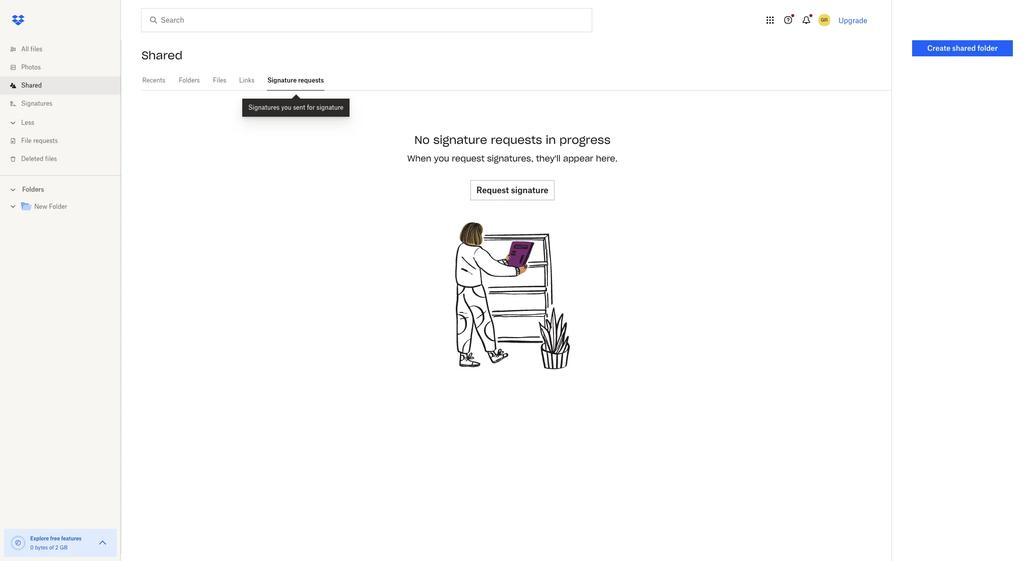 Task type: vqa. For each thing, say whether or not it's contained in the screenshot.
Help center
no



Task type: describe. For each thing, give the bounding box(es) containing it.
explore free features 0 bytes of 2 gb
[[30, 536, 82, 551]]

signature requests link
[[267, 71, 325, 89]]

quota usage element
[[10, 536, 26, 552]]

less
[[21, 119, 34, 126]]

they'll
[[536, 154, 561, 164]]

file requests link
[[8, 132, 121, 150]]

signature for request signature
[[511, 185, 549, 195]]

folder
[[978, 44, 998, 52]]

signature requests
[[268, 77, 324, 84]]

shared list item
[[0, 77, 121, 95]]

less image
[[8, 118, 18, 128]]

signature
[[268, 77, 297, 84]]

file requests
[[21, 137, 58, 145]]

folders inside tab list
[[179, 77, 200, 84]]

recents link
[[142, 71, 166, 89]]

new folder
[[34, 203, 67, 211]]

folder
[[49, 203, 67, 211]]

photos
[[21, 63, 41, 71]]

free
[[50, 536, 60, 542]]

create shared folder button
[[913, 40, 1013, 56]]

links
[[239, 77, 255, 84]]

new folder link
[[20, 201, 113, 214]]

files link
[[213, 71, 227, 89]]

signatures for signatures you sent for signature
[[248, 104, 280, 111]]

in
[[546, 133, 556, 147]]

0 horizontal spatial signature
[[317, 104, 344, 111]]

dropbox image
[[8, 10, 28, 30]]

signatures link
[[8, 95, 121, 113]]

when you request signatures, they'll appear here.
[[408, 154, 618, 164]]

files
[[213, 77, 226, 84]]

all files
[[21, 45, 42, 53]]

illustration of an empty shelf image
[[437, 221, 588, 372]]

gb
[[60, 545, 68, 551]]

create
[[928, 44, 951, 52]]

here.
[[596, 154, 618, 164]]

photos link
[[8, 58, 121, 77]]

signatures for signatures
[[21, 100, 52, 107]]

signature for no signature requests in progress
[[434, 133, 488, 147]]

you for when
[[434, 154, 450, 164]]

file
[[21, 137, 32, 145]]

sent
[[293, 104, 305, 111]]

request
[[452, 154, 485, 164]]

request signature
[[477, 185, 549, 195]]

features
[[61, 536, 82, 542]]

2
[[55, 545, 58, 551]]

files for all files
[[31, 45, 42, 53]]

for
[[307, 104, 315, 111]]

bytes
[[35, 545, 48, 551]]

tab list containing recents
[[142, 71, 892, 91]]

signatures,
[[487, 154, 534, 164]]



Task type: locate. For each thing, give the bounding box(es) containing it.
gr
[[821, 17, 828, 23]]

Search in folder "Dropbox" text field
[[161, 15, 571, 26]]

1 vertical spatial shared
[[21, 82, 42, 89]]

list containing all files
[[0, 34, 121, 175]]

upgrade
[[839, 16, 868, 24]]

signatures up less
[[21, 100, 52, 107]]

requests inside list
[[33, 137, 58, 145]]

1 horizontal spatial folders
[[179, 77, 200, 84]]

files right all
[[31, 45, 42, 53]]

1 vertical spatial you
[[434, 154, 450, 164]]

1 horizontal spatial you
[[434, 154, 450, 164]]

requests up the for
[[298, 77, 324, 84]]

1 horizontal spatial files
[[45, 155, 57, 163]]

files
[[31, 45, 42, 53], [45, 155, 57, 163]]

shared down photos
[[21, 82, 42, 89]]

folders left the files
[[179, 77, 200, 84]]

no signature requests in progress
[[415, 133, 611, 147]]

request signature button
[[471, 180, 555, 200]]

2 horizontal spatial requests
[[491, 133, 543, 147]]

1 horizontal spatial requests
[[298, 77, 324, 84]]

all
[[21, 45, 29, 53]]

you right when at the top of page
[[434, 154, 450, 164]]

requests right file
[[33, 137, 58, 145]]

new
[[34, 203, 47, 211]]

requests for signature requests
[[298, 77, 324, 84]]

0 vertical spatial signature
[[317, 104, 344, 111]]

request
[[477, 185, 509, 195]]

signatures
[[21, 100, 52, 107], [248, 104, 280, 111]]

signatures inside list
[[21, 100, 52, 107]]

0 vertical spatial folders
[[179, 77, 200, 84]]

signature down the when you request signatures, they'll appear here.
[[511, 185, 549, 195]]

you
[[281, 104, 292, 111], [434, 154, 450, 164]]

progress
[[560, 133, 611, 147]]

links link
[[239, 71, 255, 89]]

requests inside tab list
[[298, 77, 324, 84]]

0 horizontal spatial folders
[[22, 186, 44, 194]]

folders link
[[178, 71, 201, 89]]

0 vertical spatial files
[[31, 45, 42, 53]]

1 vertical spatial signature
[[434, 133, 488, 147]]

2 vertical spatial signature
[[511, 185, 549, 195]]

folders button
[[0, 182, 121, 197]]

requests for file requests
[[33, 137, 58, 145]]

signature right the for
[[317, 104, 344, 111]]

1 horizontal spatial signatures
[[248, 104, 280, 111]]

requests up the when you request signatures, they'll appear here.
[[491, 133, 543, 147]]

2 horizontal spatial signature
[[511, 185, 549, 195]]

create shared folder
[[928, 44, 998, 52]]

0 horizontal spatial you
[[281, 104, 292, 111]]

signatures you sent for signature
[[248, 104, 344, 111]]

0 horizontal spatial files
[[31, 45, 42, 53]]

shared inside list item
[[21, 82, 42, 89]]

signatures down links
[[248, 104, 280, 111]]

folders inside button
[[22, 186, 44, 194]]

folders up new
[[22, 186, 44, 194]]

list
[[0, 34, 121, 175]]

1 horizontal spatial signature
[[434, 133, 488, 147]]

1 vertical spatial files
[[45, 155, 57, 163]]

shared up recents link
[[142, 48, 183, 62]]

0 horizontal spatial requests
[[33, 137, 58, 145]]

of
[[49, 545, 54, 551]]

you for signatures
[[281, 104, 292, 111]]

shared
[[953, 44, 976, 52]]

recents
[[142, 77, 165, 84]]

appear
[[563, 154, 594, 164]]

all files link
[[8, 40, 121, 58]]

deleted files link
[[8, 150, 121, 168]]

signature inside button
[[511, 185, 549, 195]]

0 vertical spatial you
[[281, 104, 292, 111]]

folders
[[179, 77, 200, 84], [22, 186, 44, 194]]

no
[[415, 133, 430, 147]]

0 horizontal spatial shared
[[21, 82, 42, 89]]

requests
[[298, 77, 324, 84], [491, 133, 543, 147], [33, 137, 58, 145]]

gr button
[[817, 12, 833, 28]]

deleted
[[21, 155, 43, 163]]

upgrade link
[[839, 16, 868, 24]]

signature up request on the left top of the page
[[434, 133, 488, 147]]

0 vertical spatial shared
[[142, 48, 183, 62]]

files right deleted
[[45, 155, 57, 163]]

explore
[[30, 536, 49, 542]]

1 horizontal spatial shared
[[142, 48, 183, 62]]

shared
[[142, 48, 183, 62], [21, 82, 42, 89]]

you left sent
[[281, 104, 292, 111]]

shared link
[[8, 77, 121, 95]]

1 vertical spatial folders
[[22, 186, 44, 194]]

files for deleted files
[[45, 155, 57, 163]]

when
[[408, 154, 432, 164]]

signature
[[317, 104, 344, 111], [434, 133, 488, 147], [511, 185, 549, 195]]

0 horizontal spatial signatures
[[21, 100, 52, 107]]

deleted files
[[21, 155, 57, 163]]

0
[[30, 545, 34, 551]]

tab list
[[142, 71, 892, 91]]



